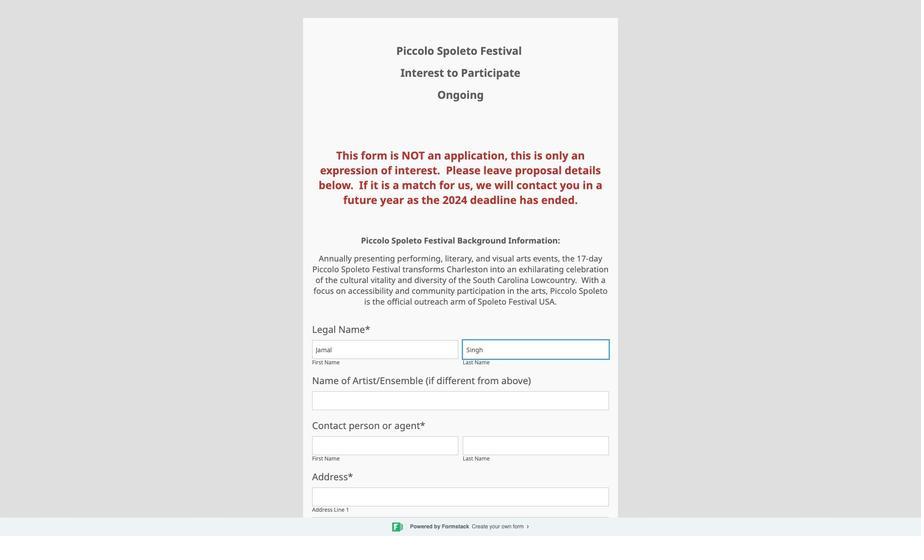 Task type: locate. For each thing, give the bounding box(es) containing it.
None text field
[[312, 341, 459, 360], [312, 392, 609, 411], [312, 437, 459, 456], [463, 437, 609, 456], [312, 341, 459, 360], [312, 392, 609, 411], [312, 437, 459, 456], [463, 437, 609, 456]]

None text field
[[463, 341, 609, 360], [312, 488, 609, 507], [312, 518, 609, 537], [463, 341, 609, 360], [312, 488, 609, 507], [312, 518, 609, 537]]



Task type: describe. For each thing, give the bounding box(es) containing it.
formstack image
[[392, 523, 403, 533]]



